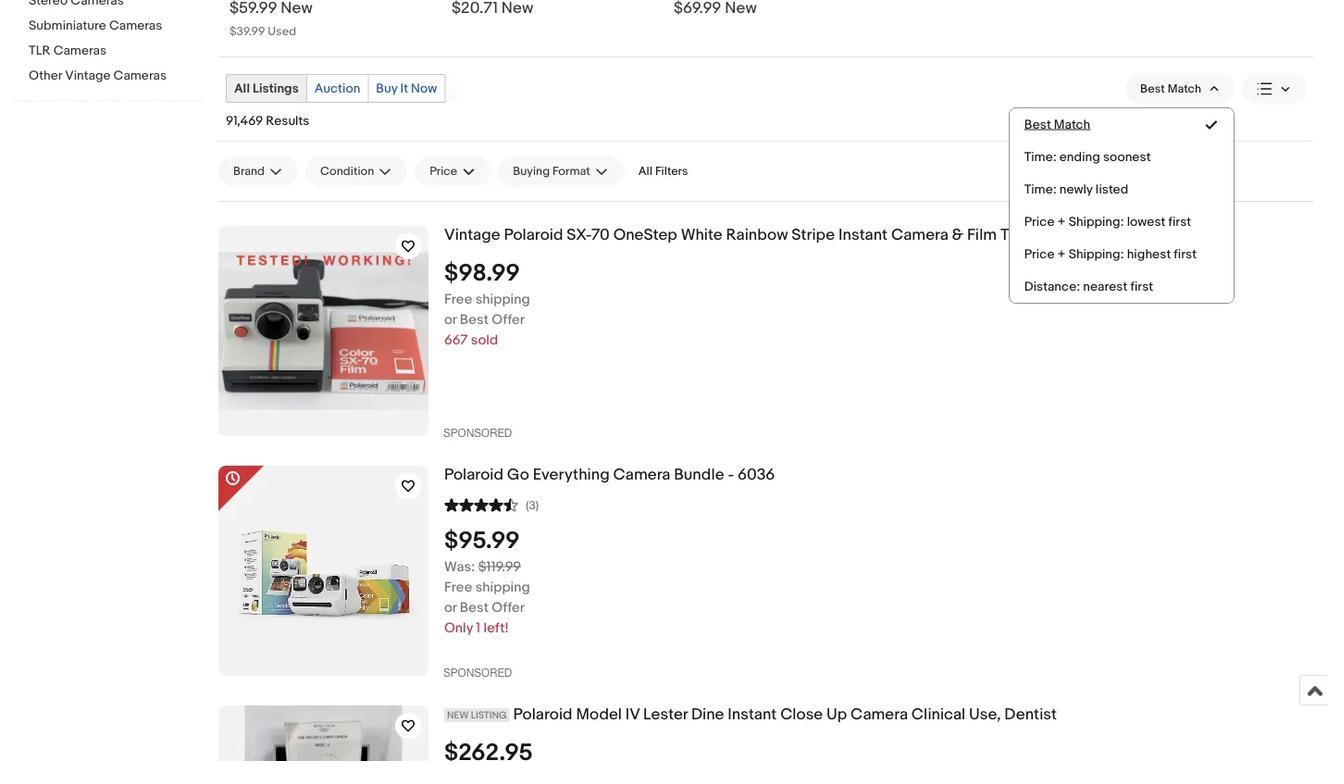 Task type: describe. For each thing, give the bounding box(es) containing it.
all for all filters
[[639, 164, 653, 178]]

+ for price + shipping: lowest first
[[1058, 214, 1066, 230]]

sx-
[[567, 225, 592, 245]]

time: ending soonest link
[[1010, 141, 1234, 173]]

onestep
[[613, 225, 678, 245]]

best match for the best match dropdown button
[[1141, 82, 1202, 96]]

0 vertical spatial cameras
[[109, 18, 162, 34]]

match for the best match dropdown button
[[1168, 82, 1202, 96]]

highest
[[1127, 246, 1171, 262]]

2 vertical spatial polaroid
[[513, 705, 573, 724]]

first for price + shipping: highest first
[[1174, 246, 1197, 262]]

1 vertical spatial instant
[[728, 705, 777, 724]]

dentist
[[1005, 705, 1057, 724]]

offer inside $98.99 free shipping or best offer 667 sold
[[492, 311, 525, 328]]

91,469
[[226, 113, 263, 129]]

best inside $95.99 was: $119.99 free shipping or best offer only 1 left!
[[460, 599, 489, 615]]

2 vertical spatial cameras
[[113, 68, 167, 84]]

left!
[[484, 619, 509, 636]]

best match link
[[1010, 108, 1234, 141]]

all filters button
[[631, 156, 696, 186]]

shipping: for highest
[[1069, 246, 1124, 262]]

auction link
[[307, 75, 368, 102]]

new listing polaroid model iv lester dine instant close up camera clinical use, dentist
[[447, 705, 1057, 724]]

match for 'best match' link
[[1054, 117, 1091, 132]]

buy it now
[[376, 81, 437, 96]]

vintage polaroid sx-70 onestep white rainbow stripe instant camera & film tested image
[[218, 252, 429, 410]]

close
[[781, 705, 823, 724]]

price for price + shipping: highest first
[[1025, 246, 1055, 262]]

polaroid model iv lester dine instant close up camera clinical use, dentist image
[[245, 705, 402, 761]]

1 horizontal spatial vintage
[[444, 225, 501, 245]]

$98.99
[[444, 259, 520, 288]]

free inside $98.99 free shipping or best offer 667 sold
[[444, 291, 473, 307]]

best match button
[[1126, 74, 1235, 104]]

vintage inside 'subminiature cameras tlr cameras other vintage cameras'
[[65, 68, 111, 84]]

other vintage cameras link
[[29, 68, 205, 86]]

tlr cameras link
[[29, 43, 205, 61]]

buy
[[376, 81, 398, 96]]

film
[[967, 225, 997, 245]]

price + shipping: lowest first link
[[1010, 206, 1234, 238]]

view: list view image
[[1257, 79, 1292, 99]]

first for price + shipping: lowest first
[[1169, 214, 1192, 230]]

time: newly listed
[[1025, 181, 1129, 197]]

$95.99 was: $119.99 free shipping or best offer only 1 left!
[[444, 527, 530, 636]]

rainbow
[[726, 225, 788, 245]]

lowest
[[1127, 214, 1166, 230]]

ending
[[1060, 149, 1101, 165]]

price + shipping: highest first link
[[1010, 238, 1234, 270]]

vintage polaroid sx-70 onestep white rainbow stripe instant camera & film tested
[[444, 225, 1056, 245]]

buying format button
[[498, 156, 624, 186]]

6036
[[738, 465, 775, 485]]

used
[[268, 25, 296, 39]]

(3)
[[526, 498, 539, 513]]

polaroid inside vintage polaroid sx-70 onestep white rainbow stripe instant camera & film tested link
[[504, 225, 563, 245]]

free inside $95.99 was: $119.99 free shipping or best offer only 1 left!
[[444, 578, 473, 595]]

nearest
[[1084, 279, 1128, 294]]

it
[[400, 81, 408, 96]]

polaroid go everything camera bundle - 6036 image
[[218, 466, 429, 676]]

91,469 results
[[226, 113, 310, 129]]

up
[[827, 705, 847, 724]]

best inside $98.99 free shipping or best offer 667 sold
[[460, 311, 489, 328]]

everything
[[533, 465, 610, 485]]

bundle
[[674, 465, 725, 485]]

stripe
[[792, 225, 835, 245]]

$95.99
[[444, 527, 520, 555]]

brand button
[[218, 156, 298, 186]]

white
[[681, 225, 723, 245]]

results
[[266, 113, 310, 129]]

brand
[[233, 164, 265, 178]]

$39.99 used
[[230, 25, 296, 39]]

best up time: ending soonest
[[1025, 117, 1051, 132]]

all listings
[[234, 81, 299, 96]]

condition
[[320, 164, 374, 178]]

format
[[553, 164, 590, 178]]

all for all listings
[[234, 81, 250, 96]]

all listings link
[[227, 75, 306, 102]]

or inside $95.99 was: $119.99 free shipping or best offer only 1 left!
[[444, 599, 457, 615]]

0 vertical spatial camera
[[891, 225, 949, 245]]

iv
[[626, 705, 640, 724]]

shipping: for lowest
[[1069, 214, 1124, 230]]

sold
[[471, 331, 498, 348]]

$98.99 free shipping or best offer 667 sold
[[444, 259, 530, 348]]

$39.99
[[230, 25, 265, 39]]

subminiature
[[29, 18, 106, 34]]

condition button
[[305, 156, 408, 186]]

newly
[[1060, 181, 1093, 197]]



Task type: locate. For each thing, give the bounding box(es) containing it.
match
[[1168, 82, 1202, 96], [1054, 117, 1091, 132]]

0 vertical spatial match
[[1168, 82, 1202, 96]]

2 vertical spatial price
[[1025, 246, 1055, 262]]

sponsored down 1 on the bottom of page
[[443, 665, 512, 678]]

0 vertical spatial vintage
[[65, 68, 111, 84]]

polaroid right listing
[[513, 705, 573, 724]]

1 vertical spatial +
[[1058, 246, 1066, 262]]

1 vertical spatial polaroid
[[444, 465, 504, 485]]

0 vertical spatial shipping
[[476, 291, 530, 307]]

free down $98.99
[[444, 291, 473, 307]]

camera
[[891, 225, 949, 245], [613, 465, 671, 485], [851, 705, 908, 724]]

camera left "&"
[[891, 225, 949, 245]]

+ for price + shipping: highest first
[[1058, 246, 1066, 262]]

price down now on the left top of page
[[430, 164, 458, 178]]

listings
[[253, 81, 299, 96]]

shipping: up price + shipping: highest first
[[1069, 214, 1124, 230]]

price + shipping: highest first
[[1025, 246, 1197, 262]]

1 vertical spatial offer
[[492, 599, 525, 615]]

best
[[1141, 82, 1165, 96], [1025, 117, 1051, 132], [460, 311, 489, 328], [460, 599, 489, 615]]

polaroid go everything camera bundle - 6036 link
[[444, 465, 1314, 485]]

shipping inside $98.99 free shipping or best offer 667 sold
[[476, 291, 530, 307]]

1 horizontal spatial best match
[[1141, 82, 1202, 96]]

distance:
[[1025, 279, 1081, 294]]

0 vertical spatial free
[[444, 291, 473, 307]]

offer up sold
[[492, 311, 525, 328]]

price button
[[415, 156, 491, 186]]

0 horizontal spatial best match
[[1025, 117, 1091, 132]]

match up 'best match' link
[[1168, 82, 1202, 96]]

shipping down $119.99
[[476, 578, 530, 595]]

use,
[[969, 705, 1001, 724]]

0 vertical spatial +
[[1058, 214, 1066, 230]]

1 vertical spatial vintage
[[444, 225, 501, 245]]

was:
[[444, 558, 475, 575]]

2 vertical spatial first
[[1131, 279, 1154, 294]]

sponsored
[[443, 426, 512, 439], [443, 665, 512, 678]]

buying
[[513, 164, 550, 178]]

1 vertical spatial first
[[1174, 246, 1197, 262]]

time: left ending
[[1025, 149, 1057, 165]]

first down highest
[[1131, 279, 1154, 294]]

2 vertical spatial camera
[[851, 705, 908, 724]]

all inside button
[[639, 164, 653, 178]]

match up ending
[[1054, 117, 1091, 132]]

1 vertical spatial shipping:
[[1069, 246, 1124, 262]]

shipping
[[476, 291, 530, 307], [476, 578, 530, 595]]

1 vertical spatial cameras
[[53, 43, 106, 59]]

best match up ending
[[1025, 117, 1091, 132]]

$119.99
[[478, 558, 521, 575]]

first
[[1169, 214, 1192, 230], [1174, 246, 1197, 262], [1131, 279, 1154, 294]]

best up sold
[[460, 311, 489, 328]]

-
[[728, 465, 734, 485]]

dine
[[692, 705, 724, 724]]

offer inside $95.99 was: $119.99 free shipping or best offer only 1 left!
[[492, 599, 525, 615]]

new
[[447, 709, 469, 721]]

1 vertical spatial shipping
[[476, 578, 530, 595]]

shipping: up distance: nearest first
[[1069, 246, 1124, 262]]

+
[[1058, 214, 1066, 230], [1058, 246, 1066, 262]]

or inside $98.99 free shipping or best offer 667 sold
[[444, 311, 457, 328]]

instant right stripe
[[839, 225, 888, 245]]

cameras down tlr cameras link
[[113, 68, 167, 84]]

shipping:
[[1069, 214, 1124, 230], [1069, 246, 1124, 262]]

1 vertical spatial free
[[444, 578, 473, 595]]

0 vertical spatial first
[[1169, 214, 1192, 230]]

free
[[444, 291, 473, 307], [444, 578, 473, 595]]

best up 'best match' link
[[1141, 82, 1165, 96]]

1
[[476, 619, 481, 636]]

price down time: newly listed
[[1025, 214, 1055, 230]]

0 vertical spatial time:
[[1025, 149, 1057, 165]]

all
[[234, 81, 250, 96], [639, 164, 653, 178]]

2 or from the top
[[444, 599, 457, 615]]

polaroid up 4.5 out of 5 stars image
[[444, 465, 504, 485]]

1 vertical spatial sponsored
[[443, 665, 512, 678]]

go
[[507, 465, 529, 485]]

1 horizontal spatial instant
[[839, 225, 888, 245]]

filters
[[655, 164, 688, 178]]

2 time: from the top
[[1025, 181, 1057, 197]]

2 offer from the top
[[492, 599, 525, 615]]

offer
[[492, 311, 525, 328], [492, 599, 525, 615]]

1 time: from the top
[[1025, 149, 1057, 165]]

sponsored for vintage
[[443, 426, 512, 439]]

polaroid inside polaroid go everything camera bundle - 6036 link
[[444, 465, 504, 485]]

price inside dropdown button
[[430, 164, 458, 178]]

shipping inside $95.99 was: $119.99 free shipping or best offer only 1 left!
[[476, 578, 530, 595]]

0 horizontal spatial instant
[[728, 705, 777, 724]]

or
[[444, 311, 457, 328], [444, 599, 457, 615]]

time: inside 'link'
[[1025, 181, 1057, 197]]

(3) link
[[444, 496, 539, 513]]

only
[[444, 619, 473, 636]]

1 + from the top
[[1058, 214, 1066, 230]]

first right highest
[[1174, 246, 1197, 262]]

vintage polaroid sx-70 onestep white rainbow stripe instant camera & film tested link
[[444, 225, 1314, 245]]

camera right the up at bottom right
[[851, 705, 908, 724]]

sponsored up go
[[443, 426, 512, 439]]

0 vertical spatial price
[[430, 164, 458, 178]]

2 + from the top
[[1058, 246, 1066, 262]]

667
[[444, 331, 468, 348]]

price + shipping: lowest first
[[1025, 214, 1192, 230]]

clinical
[[912, 705, 966, 724]]

&
[[952, 225, 964, 245]]

subminiature cameras tlr cameras other vintage cameras
[[29, 18, 167, 84]]

shipping down $98.99
[[476, 291, 530, 307]]

match inside dropdown button
[[1168, 82, 1202, 96]]

polaroid go everything camera bundle - 6036
[[444, 465, 775, 485]]

vintage up $98.99
[[444, 225, 501, 245]]

1 horizontal spatial match
[[1168, 82, 1202, 96]]

first right lowest
[[1169, 214, 1192, 230]]

best inside dropdown button
[[1141, 82, 1165, 96]]

soonest
[[1104, 149, 1151, 165]]

polaroid
[[504, 225, 563, 245], [444, 465, 504, 485], [513, 705, 573, 724]]

distance: nearest first link
[[1010, 270, 1234, 303]]

best match for 'best match' link
[[1025, 117, 1091, 132]]

2 shipping from the top
[[476, 578, 530, 595]]

lester
[[644, 705, 688, 724]]

best up 1 on the bottom of page
[[460, 599, 489, 615]]

1 vertical spatial price
[[1025, 214, 1055, 230]]

buy it now link
[[369, 75, 445, 102]]

price for price + shipping: lowest first
[[1025, 214, 1055, 230]]

0 vertical spatial sponsored
[[443, 426, 512, 439]]

0 horizontal spatial match
[[1054, 117, 1091, 132]]

+ inside price + shipping: lowest first link
[[1058, 214, 1066, 230]]

4.5 out of 5 stars image
[[444, 496, 518, 513]]

free down was:
[[444, 578, 473, 595]]

0 vertical spatial or
[[444, 311, 457, 328]]

0 vertical spatial polaroid
[[504, 225, 563, 245]]

price for price
[[430, 164, 458, 178]]

sponsored for polaroid
[[443, 665, 512, 678]]

time: newly listed link
[[1010, 173, 1234, 206]]

+ down newly at the right of page
[[1058, 214, 1066, 230]]

vintage down tlr cameras link
[[65, 68, 111, 84]]

0 vertical spatial instant
[[839, 225, 888, 245]]

time:
[[1025, 149, 1057, 165], [1025, 181, 1057, 197]]

best match
[[1141, 82, 1202, 96], [1025, 117, 1091, 132]]

1 shipping: from the top
[[1069, 214, 1124, 230]]

camera left bundle
[[613, 465, 671, 485]]

time: left newly at the right of page
[[1025, 181, 1057, 197]]

distance: nearest first
[[1025, 279, 1154, 294]]

0 vertical spatial offer
[[492, 311, 525, 328]]

or up 667
[[444, 311, 457, 328]]

1 vertical spatial time:
[[1025, 181, 1057, 197]]

1 offer from the top
[[492, 311, 525, 328]]

subminiature cameras link
[[29, 18, 205, 36]]

time: ending soonest
[[1025, 149, 1151, 165]]

all left filters
[[639, 164, 653, 178]]

0 horizontal spatial all
[[234, 81, 250, 96]]

1 or from the top
[[444, 311, 457, 328]]

1 vertical spatial all
[[639, 164, 653, 178]]

other
[[29, 68, 62, 84]]

polaroid left 'sx-'
[[504, 225, 563, 245]]

all filters
[[639, 164, 688, 178]]

time: for time: ending soonest
[[1025, 149, 1057, 165]]

offer up the left!
[[492, 599, 525, 615]]

price down tested
[[1025, 246, 1055, 262]]

all up "91,469" on the top left of page
[[234, 81, 250, 96]]

best match up 'best match' link
[[1141, 82, 1202, 96]]

1 vertical spatial best match
[[1025, 117, 1091, 132]]

best match inside the best match dropdown button
[[1141, 82, 1202, 96]]

1 shipping from the top
[[476, 291, 530, 307]]

2 sponsored from the top
[[443, 665, 512, 678]]

buying format
[[513, 164, 590, 178]]

1 vertical spatial or
[[444, 599, 457, 615]]

listing
[[471, 709, 507, 721]]

cameras down subminiature
[[53, 43, 106, 59]]

+ inside price + shipping: highest first link
[[1058, 246, 1066, 262]]

0 vertical spatial shipping:
[[1069, 214, 1124, 230]]

instant right dine
[[728, 705, 777, 724]]

time: for time: newly listed
[[1025, 181, 1057, 197]]

vintage
[[65, 68, 111, 84], [444, 225, 501, 245]]

cameras up tlr cameras link
[[109, 18, 162, 34]]

now
[[411, 81, 437, 96]]

listed
[[1096, 181, 1129, 197]]

auction
[[315, 81, 360, 96]]

tlr
[[29, 43, 50, 59]]

0 horizontal spatial vintage
[[65, 68, 111, 84]]

1 sponsored from the top
[[443, 426, 512, 439]]

70
[[592, 225, 610, 245]]

tested
[[1001, 225, 1056, 245]]

0 vertical spatial all
[[234, 81, 250, 96]]

1 horizontal spatial all
[[639, 164, 653, 178]]

price
[[430, 164, 458, 178], [1025, 214, 1055, 230], [1025, 246, 1055, 262]]

2 shipping: from the top
[[1069, 246, 1124, 262]]

1 vertical spatial match
[[1054, 117, 1091, 132]]

or up the only
[[444, 599, 457, 615]]

model
[[576, 705, 622, 724]]

0 vertical spatial best match
[[1141, 82, 1202, 96]]

2 free from the top
[[444, 578, 473, 595]]

1 free from the top
[[444, 291, 473, 307]]

+ up distance:
[[1058, 246, 1066, 262]]

1 vertical spatial camera
[[613, 465, 671, 485]]

cameras
[[109, 18, 162, 34], [53, 43, 106, 59], [113, 68, 167, 84]]



Task type: vqa. For each thing, say whether or not it's contained in the screenshot.
THE "AND"
no



